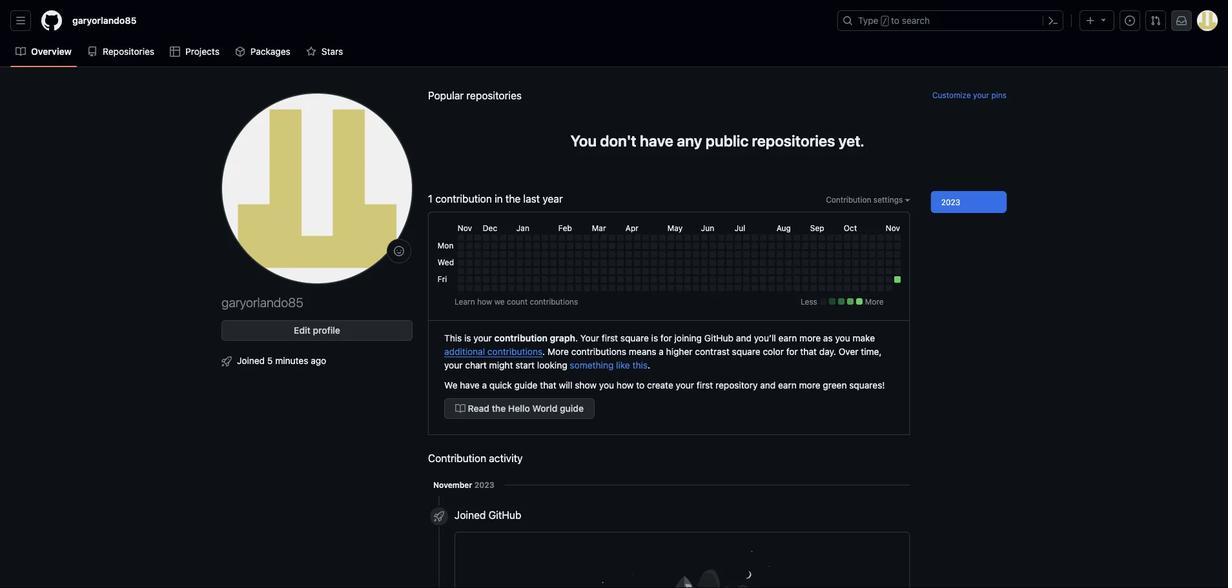 Task type: describe. For each thing, give the bounding box(es) containing it.
this is your contribution graph . your first square is for joining github and you'll earn more as you make additional contributions
[[444, 333, 875, 357]]

repositories link
[[82, 42, 160, 61]]

don't
[[600, 132, 637, 150]]

edit profile button
[[222, 320, 413, 341]]

contribution inside this is your contribution graph . your first square is for joining github and you'll earn more as you make additional contributions
[[495, 333, 548, 343]]

1 horizontal spatial repositories
[[752, 132, 835, 150]]

the inside read the hello world guide link
[[492, 403, 506, 414]]

projects
[[185, 46, 220, 57]]

1 horizontal spatial have
[[640, 132, 674, 150]]

2 is from the left
[[651, 333, 658, 343]]

command palette image
[[1048, 16, 1059, 26]]

package image
[[235, 47, 245, 57]]

garyorlando85 link
[[67, 10, 142, 31]]

stars
[[322, 46, 343, 57]]

homepage image
[[41, 10, 62, 31]]

we
[[444, 380, 458, 390]]

your left pins
[[973, 90, 990, 99]]

customize
[[933, 90, 971, 99]]

joined github! image
[[521, 543, 844, 588]]

contrast
[[695, 346, 730, 357]]

in
[[495, 193, 503, 205]]

jul
[[735, 223, 746, 233]]

dec
[[483, 223, 497, 233]]

day.
[[819, 346, 836, 357]]

mar
[[592, 223, 606, 233]]

read the hello world guide link
[[444, 399, 595, 419]]

feb
[[559, 223, 572, 233]]

1 horizontal spatial more
[[865, 297, 884, 306]]

activity
[[489, 452, 523, 465]]

joining
[[675, 333, 702, 343]]

read
[[468, 403, 490, 414]]

more inside this is your contribution graph . your first square is for joining github and you'll earn more as you make additional contributions
[[800, 333, 821, 343]]

type / to search
[[858, 15, 930, 26]]

. more contributions means a higher contrast square color for that day. over time, your chart might start looking
[[444, 346, 882, 370]]

as
[[823, 333, 833, 343]]

5
[[267, 355, 273, 366]]

oct
[[844, 223, 857, 233]]

count
[[507, 297, 528, 306]]

packages link
[[230, 42, 296, 61]]

0 vertical spatial the
[[506, 193, 521, 205]]

contributions inside . more contributions means a higher contrast square color for that day. over time, your chart might start looking
[[571, 346, 627, 357]]

hello
[[508, 403, 530, 414]]

notifications image
[[1177, 16, 1187, 26]]

book image for read the hello world guide link
[[455, 404, 466, 414]]

squares!
[[850, 380, 885, 390]]

change your avatar image
[[222, 93, 413, 284]]

1 vertical spatial first
[[697, 380, 713, 390]]

fri
[[438, 275, 447, 284]]

triangle down image
[[1099, 15, 1109, 25]]

any
[[677, 132, 702, 150]]

1 horizontal spatial garyorlando85
[[222, 295, 304, 310]]

github inside this is your contribution graph . your first square is for joining github and you'll earn more as you make additional contributions
[[705, 333, 734, 343]]

this
[[444, 333, 462, 343]]

start
[[516, 360, 535, 370]]

contribution activity
[[428, 452, 523, 465]]

plus image
[[1086, 15, 1096, 26]]

ago
[[311, 355, 326, 366]]

may
[[668, 223, 683, 233]]

star image
[[306, 47, 316, 57]]

2023 link
[[931, 191, 1007, 213]]

joined for joined github
[[455, 509, 486, 522]]

contribution settings
[[826, 195, 905, 204]]

your right create
[[676, 380, 694, 390]]

0 horizontal spatial to
[[636, 380, 645, 390]]

2 vertical spatial .
[[648, 360, 650, 370]]

/
[[883, 17, 887, 26]]

edit profile
[[294, 325, 340, 336]]

repositories
[[103, 46, 154, 57]]

apr
[[626, 223, 639, 233]]

square inside this is your contribution graph . your first square is for joining github and you'll earn more as you make additional contributions
[[621, 333, 649, 343]]

something like this button
[[570, 358, 648, 372]]

1 vertical spatial more
[[799, 380, 821, 390]]

for inside . more contributions means a higher contrast square color for that day. over time, your chart might start looking
[[787, 346, 798, 357]]

you inside this is your contribution graph . your first square is for joining github and you'll earn more as you make additional contributions
[[835, 333, 851, 343]]

show
[[575, 380, 597, 390]]

popular repositories
[[428, 89, 522, 102]]

public
[[706, 132, 749, 150]]

for inside this is your contribution graph . your first square is for joining github and you'll earn more as you make additional contributions
[[661, 333, 672, 343]]

that inside . more contributions means a higher contrast square color for that day. over time, your chart might start looking
[[801, 346, 817, 357]]

overview
[[31, 46, 72, 57]]

1 vertical spatial 2023
[[474, 481, 494, 490]]

popular
[[428, 89, 464, 102]]

create
[[647, 380, 674, 390]]

square inside . more contributions means a higher contrast square color for that day. over time, your chart might start looking
[[732, 346, 761, 357]]

your inside . more contributions means a higher contrast square color for that day. over time, your chart might start looking
[[444, 360, 463, 370]]

chart
[[465, 360, 487, 370]]

issue opened image
[[1125, 16, 1135, 26]]

2 earn from the top
[[778, 380, 797, 390]]

book image for overview link
[[16, 47, 26, 57]]

your
[[581, 333, 599, 343]]

you don't have any public repositories yet.
[[571, 132, 865, 150]]

year
[[543, 193, 563, 205]]

world
[[533, 403, 558, 414]]

contribution settings button
[[826, 194, 910, 205]]

looking
[[537, 360, 568, 370]]

1 vertical spatial a
[[482, 380, 487, 390]]

jun
[[701, 223, 715, 233]]

1 horizontal spatial rocket image
[[434, 512, 444, 522]]

1
[[428, 193, 433, 205]]

learn how we count contributions link
[[455, 297, 578, 306]]

might
[[489, 360, 513, 370]]

more inside . more contributions means a higher contrast square color for that day. over time, your chart might start looking
[[548, 346, 569, 357]]



Task type: locate. For each thing, give the bounding box(es) containing it.
square up "means"
[[621, 333, 649, 343]]

1 is from the left
[[464, 333, 471, 343]]

that left the will
[[540, 380, 557, 390]]

contribution for contribution activity
[[428, 452, 486, 465]]

make
[[853, 333, 875, 343]]

and right repository
[[760, 380, 776, 390]]

2023 right settings in the top right of the page
[[941, 198, 961, 207]]

0 vertical spatial more
[[800, 333, 821, 343]]

2023 down contribution activity
[[474, 481, 494, 490]]

1 vertical spatial github
[[489, 509, 522, 522]]

1 vertical spatial book image
[[455, 404, 466, 414]]

is
[[464, 333, 471, 343], [651, 333, 658, 343]]

means
[[629, 346, 657, 357]]

book image inside read the hello world guide link
[[455, 404, 466, 414]]

customize your pins
[[933, 90, 1007, 99]]

1 vertical spatial guide
[[560, 403, 584, 414]]

over
[[839, 346, 859, 357]]

0 vertical spatial first
[[602, 333, 618, 343]]

grid
[[436, 220, 903, 293]]

0 vertical spatial a
[[659, 346, 664, 357]]

projects link
[[165, 42, 225, 61]]

contributions up start on the left of the page
[[488, 346, 543, 357]]

how down the 'like'
[[617, 380, 634, 390]]

you right the as
[[835, 333, 851, 343]]

smiley image
[[394, 246, 404, 256]]

repositories left yet.
[[752, 132, 835, 150]]

table image
[[170, 47, 180, 57]]

1 horizontal spatial contribution
[[826, 195, 872, 204]]

0 horizontal spatial 2023
[[474, 481, 494, 490]]

0 vertical spatial have
[[640, 132, 674, 150]]

1 nov from the left
[[458, 223, 472, 233]]

1 horizontal spatial you
[[835, 333, 851, 343]]

wed
[[438, 258, 454, 267]]

mon
[[438, 241, 454, 250]]

search
[[902, 15, 930, 26]]

book image inside overview link
[[16, 47, 26, 57]]

cell
[[458, 234, 464, 241], [466, 234, 473, 241], [475, 234, 481, 241], [483, 234, 489, 241], [491, 234, 498, 241], [500, 234, 506, 241], [508, 234, 515, 241], [517, 234, 523, 241], [525, 234, 531, 241], [533, 234, 540, 241], [542, 234, 548, 241], [550, 234, 557, 241], [559, 234, 565, 241], [567, 234, 573, 241], [575, 234, 582, 241], [584, 234, 590, 241], [592, 234, 599, 241], [601, 234, 607, 241], [609, 234, 615, 241], [617, 234, 624, 241], [626, 234, 632, 241], [634, 234, 641, 241], [643, 234, 649, 241], [651, 234, 657, 241], [659, 234, 666, 241], [668, 234, 674, 241], [676, 234, 683, 241], [685, 234, 691, 241], [693, 234, 699, 241], [701, 234, 708, 241], [710, 234, 716, 241], [718, 234, 725, 241], [727, 234, 733, 241], [735, 234, 741, 241], [743, 234, 750, 241], [752, 234, 758, 241], [760, 234, 767, 241], [769, 234, 775, 241], [777, 234, 783, 241], [785, 234, 792, 241], [794, 234, 800, 241], [802, 234, 809, 241], [810, 234, 817, 241], [819, 234, 825, 241], [827, 234, 834, 241], [836, 234, 842, 241], [844, 234, 851, 241], [852, 234, 859, 241], [861, 234, 867, 241], [869, 234, 876, 241], [878, 234, 884, 241], [886, 234, 893, 241], [894, 234, 901, 241], [458, 243, 464, 249], [466, 243, 473, 249], [475, 243, 481, 249], [483, 243, 489, 249], [491, 243, 498, 249], [500, 243, 506, 249], [517, 243, 523, 249], [525, 243, 531, 249], [533, 243, 540, 249], [542, 243, 548, 249], [550, 243, 557, 249], [559, 243, 565, 249], [567, 243, 573, 249], [575, 243, 582, 249], [584, 243, 590, 249], [592, 243, 599, 249], [601, 243, 607, 249], [609, 243, 615, 249], [617, 243, 624, 249], [626, 243, 632, 249], [634, 243, 641, 249], [643, 243, 649, 249], [651, 243, 657, 249], [659, 243, 666, 249], [668, 243, 674, 249], [676, 243, 683, 249], [685, 243, 691, 249], [693, 243, 699, 249], [701, 243, 708, 249], [710, 243, 716, 249], [718, 243, 725, 249], [727, 243, 733, 249], [735, 243, 741, 249], [743, 243, 750, 249], [752, 243, 758, 249], [760, 243, 767, 249], [769, 243, 775, 249], [777, 243, 783, 249], [785, 243, 792, 249], [794, 243, 800, 249], [802, 243, 809, 249], [810, 243, 817, 249], [819, 243, 825, 249], [827, 243, 834, 249], [836, 243, 842, 249], [844, 243, 851, 249], [852, 243, 859, 249], [861, 243, 867, 249], [869, 243, 876, 249], [878, 243, 884, 249], [886, 243, 893, 249], [894, 243, 901, 249], [458, 251, 464, 258], [466, 251, 473, 258], [475, 251, 481, 258], [483, 251, 489, 258], [491, 251, 498, 258], [500, 251, 506, 258], [508, 251, 515, 258], [517, 251, 523, 258], [525, 251, 531, 258], [533, 251, 540, 258], [542, 251, 548, 258], [550, 251, 557, 258], [559, 251, 565, 258], [567, 251, 573, 258], [575, 251, 582, 258], [584, 251, 590, 258], [592, 251, 599, 258], [601, 251, 607, 258], [609, 251, 615, 258], [617, 251, 624, 258], [626, 251, 632, 258], [634, 251, 641, 258], [643, 251, 649, 258], [651, 251, 657, 258], [659, 251, 666, 258], [668, 251, 674, 258], [676, 251, 683, 258], [685, 251, 691, 258], [693, 251, 699, 258], [701, 251, 708, 258], [710, 251, 716, 258], [718, 251, 725, 258], [727, 251, 733, 258], [735, 251, 741, 258], [743, 251, 750, 258], [752, 251, 758, 258], [760, 251, 767, 258], [769, 251, 775, 258], [777, 251, 783, 258], [785, 251, 792, 258], [794, 251, 800, 258], [802, 251, 809, 258], [810, 251, 817, 258], [819, 251, 825, 258], [827, 251, 834, 258], [836, 251, 842, 258], [844, 251, 851, 258], [852, 251, 859, 258], [861, 251, 867, 258], [869, 251, 876, 258], [878, 251, 884, 258], [886, 251, 893, 258], [894, 251, 901, 258], [458, 260, 464, 266], [466, 260, 473, 266], [475, 260, 481, 266], [483, 260, 489, 266], [491, 260, 498, 266], [500, 260, 506, 266], [508, 260, 515, 266], [517, 260, 523, 266], [525, 260, 531, 266], [533, 260, 540, 266], [542, 260, 548, 266], [550, 260, 557, 266], [559, 260, 565, 266], [567, 260, 573, 266], [575, 260, 582, 266], [584, 260, 590, 266], [592, 260, 599, 266], [601, 260, 607, 266], [609, 260, 615, 266], [617, 260, 624, 266], [626, 260, 632, 266], [634, 260, 641, 266], [651, 260, 657, 266], [659, 260, 666, 266], [668, 260, 674, 266], [685, 260, 691, 266], [693, 260, 699, 266], [701, 260, 708, 266], [710, 260, 716, 266], [718, 260, 725, 266], [727, 260, 733, 266], [735, 260, 741, 266], [743, 260, 750, 266], [752, 260, 758, 266], [760, 260, 767, 266], [769, 260, 775, 266], [777, 260, 783, 266], [785, 260, 792, 266], [794, 260, 800, 266], [802, 260, 809, 266], [810, 260, 817, 266], [819, 260, 825, 266], [827, 260, 834, 266], [836, 260, 842, 266], [844, 260, 851, 266], [852, 260, 859, 266], [861, 260, 867, 266], [869, 260, 876, 266], [878, 260, 884, 266], [886, 260, 893, 266], [894, 260, 901, 266], [458, 268, 464, 275], [466, 268, 473, 275], [475, 268, 481, 275], [483, 268, 489, 275], [491, 268, 498, 275], [500, 268, 506, 275], [508, 268, 515, 275], [517, 268, 523, 275], [525, 268, 531, 275], [533, 268, 540, 275], [542, 268, 548, 275], [550, 268, 557, 275], [559, 268, 565, 275], [567, 268, 573, 275], [575, 268, 582, 275], [584, 268, 590, 275], [592, 268, 599, 275], [601, 268, 607, 275], [617, 268, 624, 275], [626, 268, 632, 275], [634, 268, 641, 275], [651, 268, 657, 275], [659, 268, 666, 275], [668, 268, 674, 275], [676, 268, 683, 275], [685, 268, 691, 275], [693, 268, 699, 275], [701, 268, 708, 275], [710, 268, 716, 275], [718, 268, 725, 275], [727, 268, 733, 275], [735, 268, 741, 275], [743, 268, 750, 275], [752, 268, 758, 275], [760, 268, 767, 275], [769, 268, 775, 275], [777, 268, 783, 275], [785, 268, 792, 275], [794, 268, 800, 275], [802, 268, 809, 275], [810, 268, 817, 275], [819, 268, 825, 275], [827, 268, 834, 275], [836, 268, 842, 275], [844, 268, 851, 275], [852, 268, 859, 275], [861, 268, 867, 275], [869, 268, 876, 275], [878, 268, 884, 275], [886, 268, 893, 275], [894, 268, 901, 275], [458, 276, 464, 283], [466, 276, 473, 283], [475, 276, 481, 283], [483, 276, 489, 283], [491, 276, 498, 283], [500, 276, 506, 283], [508, 276, 515, 283], [517, 276, 523, 283], [525, 276, 531, 283], [533, 276, 540, 283], [542, 276, 548, 283], [550, 276, 557, 283], [559, 276, 565, 283], [567, 276, 573, 283], [575, 276, 582, 283], [584, 276, 590, 283], [592, 276, 599, 283], [601, 276, 607, 283], [609, 276, 615, 283], [617, 276, 624, 283], [626, 276, 632, 283], [634, 276, 641, 283], [643, 276, 649, 283], [651, 276, 657, 283], [659, 276, 666, 283], [668, 276, 674, 283], [676, 276, 683, 283], [685, 276, 691, 283], [693, 276, 699, 283], [701, 276, 708, 283], [710, 276, 716, 283], [718, 276, 725, 283], [727, 276, 733, 283], [735, 276, 741, 283], [743, 276, 750, 283], [752, 276, 758, 283], [760, 276, 767, 283], [769, 276, 775, 283], [777, 276, 783, 283], [785, 276, 792, 283], [794, 276, 800, 283], [802, 276, 809, 283], [810, 276, 817, 283], [819, 276, 825, 283], [827, 276, 834, 283], [836, 276, 842, 283], [844, 276, 851, 283], [852, 276, 859, 283], [861, 276, 867, 283], [869, 276, 876, 283], [878, 276, 884, 283], [886, 276, 893, 283], [894, 276, 901, 283], [458, 285, 464, 291], [466, 285, 473, 291], [475, 285, 481, 291], [483, 285, 489, 291], [491, 285, 498, 291], [500, 285, 506, 291], [508, 285, 515, 291], [517, 285, 523, 291], [525, 285, 531, 291], [533, 285, 540, 291], [542, 285, 548, 291], [550, 285, 557, 291], [559, 285, 565, 291], [567, 285, 573, 291], [575, 285, 582, 291], [584, 285, 590, 291], [592, 285, 599, 291], [601, 285, 607, 291], [609, 285, 615, 291], [617, 285, 624, 291], [626, 285, 632, 291], [634, 285, 641, 291], [643, 285, 649, 291], [651, 285, 657, 291], [659, 285, 666, 291], [668, 285, 674, 291], [676, 285, 683, 291], [685, 285, 691, 291], [693, 285, 699, 291], [701, 285, 708, 291], [710, 285, 716, 291], [718, 285, 725, 291], [727, 285, 733, 291], [735, 285, 741, 291], [743, 285, 750, 291], [752, 285, 758, 291], [760, 285, 767, 291], [769, 285, 775, 291], [777, 285, 783, 291], [785, 285, 792, 291], [794, 285, 800, 291], [802, 285, 809, 291], [810, 285, 817, 291], [819, 285, 825, 291], [827, 285, 834, 291], [836, 285, 842, 291], [844, 285, 851, 291], [852, 285, 859, 291], [861, 285, 867, 291], [869, 285, 876, 291], [878, 285, 884, 291], [886, 285, 893, 291]]

the right in
[[506, 193, 521, 205]]

we
[[495, 297, 505, 306]]

how
[[477, 297, 492, 306], [617, 380, 634, 390]]

joined left 5
[[237, 355, 265, 366]]

more down "graph"
[[548, 346, 569, 357]]

additional
[[444, 346, 485, 357]]

1 vertical spatial you
[[599, 380, 614, 390]]

is up "means"
[[651, 333, 658, 343]]

0 vertical spatial square
[[621, 333, 649, 343]]

0 horizontal spatial how
[[477, 297, 492, 306]]

contributions inside this is your contribution graph . your first square is for joining github and you'll earn more as you make additional contributions
[[488, 346, 543, 357]]

0 vertical spatial contribution
[[826, 195, 872, 204]]

settings
[[874, 195, 903, 204]]

1 vertical spatial and
[[760, 380, 776, 390]]

nov left dec
[[458, 223, 472, 233]]

learn how we count contributions
[[455, 297, 578, 306]]

will
[[559, 380, 573, 390]]

0 vertical spatial joined
[[237, 355, 265, 366]]

jan
[[517, 223, 530, 233]]

1 vertical spatial more
[[548, 346, 569, 357]]

0 horizontal spatial is
[[464, 333, 471, 343]]

to right /
[[891, 15, 900, 26]]

this
[[633, 360, 648, 370]]

book image left overview
[[16, 47, 26, 57]]

aug
[[777, 223, 791, 233]]

joined
[[237, 355, 265, 366], [455, 509, 486, 522]]

packages
[[251, 46, 291, 57]]

contributions
[[530, 297, 578, 306], [488, 346, 543, 357], [571, 346, 627, 357]]

higher
[[666, 346, 693, 357]]

0 horizontal spatial that
[[540, 380, 557, 390]]

repositories right "popular"
[[467, 89, 522, 102]]

0 horizontal spatial you
[[599, 380, 614, 390]]

0 vertical spatial guide
[[514, 380, 538, 390]]

have right we
[[460, 380, 480, 390]]

like
[[616, 360, 630, 370]]

first right 'your' on the left of the page
[[602, 333, 618, 343]]

and inside this is your contribution graph . your first square is for joining github and you'll earn more as you make additional contributions
[[736, 333, 752, 343]]

learn
[[455, 297, 475, 306]]

for
[[661, 333, 672, 343], [787, 346, 798, 357]]

1 horizontal spatial 2023
[[941, 198, 961, 207]]

green
[[823, 380, 847, 390]]

guide down start on the left of the page
[[514, 380, 538, 390]]

0 horizontal spatial contribution
[[428, 452, 486, 465]]

contribution for contribution settings
[[826, 195, 872, 204]]

time,
[[861, 346, 882, 357]]

guide
[[514, 380, 538, 390], [560, 403, 584, 414]]

something like this .
[[570, 360, 650, 370]]

less
[[801, 297, 818, 306]]

0 horizontal spatial more
[[548, 346, 569, 357]]

yet.
[[839, 132, 865, 150]]

0 vertical spatial you
[[835, 333, 851, 343]]

more left the green
[[799, 380, 821, 390]]

1 vertical spatial how
[[617, 380, 634, 390]]

square down you'll
[[732, 346, 761, 357]]

0 vertical spatial for
[[661, 333, 672, 343]]

contributions up something
[[571, 346, 627, 357]]

0 vertical spatial book image
[[16, 47, 26, 57]]

1 vertical spatial .
[[543, 346, 545, 357]]

.
[[576, 333, 578, 343], [543, 346, 545, 357], [648, 360, 650, 370]]

nov
[[458, 223, 472, 233], [886, 223, 900, 233]]

1       contribution         in the last year
[[428, 193, 563, 205]]

more
[[865, 297, 884, 306], [548, 346, 569, 357]]

type
[[858, 15, 879, 26]]

a
[[659, 346, 664, 357], [482, 380, 487, 390]]

1 horizontal spatial how
[[617, 380, 634, 390]]

contribution up oct
[[826, 195, 872, 204]]

repo image
[[87, 47, 98, 57]]

0 vertical spatial contribution
[[436, 193, 492, 205]]

book image left read at the left bottom of the page
[[455, 404, 466, 414]]

1 vertical spatial earn
[[778, 380, 797, 390]]

for up higher
[[661, 333, 672, 343]]

1 horizontal spatial nov
[[886, 223, 900, 233]]

and
[[736, 333, 752, 343], [760, 380, 776, 390]]

1 vertical spatial square
[[732, 346, 761, 357]]

joined for joined 5 minutes ago
[[237, 355, 265, 366]]

contribution inside contribution settings popup button
[[826, 195, 872, 204]]

guide for world
[[560, 403, 584, 414]]

0 vertical spatial to
[[891, 15, 900, 26]]

contribution up start on the left of the page
[[495, 333, 548, 343]]

0 vertical spatial 2023
[[941, 198, 961, 207]]

1 horizontal spatial square
[[732, 346, 761, 357]]

edit
[[294, 325, 311, 336]]

stars link
[[301, 42, 348, 61]]

0 horizontal spatial first
[[602, 333, 618, 343]]

joined 5 minutes ago
[[237, 355, 326, 366]]

1 horizontal spatial book image
[[455, 404, 466, 414]]

we have a quick guide that will show you how to create your first repository and earn more green squares!
[[444, 380, 885, 390]]

november 2023
[[433, 481, 494, 490]]

overview link
[[10, 42, 77, 61]]

0 vertical spatial how
[[477, 297, 492, 306]]

earn
[[779, 333, 797, 343], [778, 380, 797, 390]]

1 horizontal spatial first
[[697, 380, 713, 390]]

0 horizontal spatial have
[[460, 380, 480, 390]]

2 nov from the left
[[886, 223, 900, 233]]

your down additional
[[444, 360, 463, 370]]

1 vertical spatial contribution
[[428, 452, 486, 465]]

a left higher
[[659, 346, 664, 357]]

. up looking
[[543, 346, 545, 357]]

0 horizontal spatial and
[[736, 333, 752, 343]]

0 horizontal spatial nov
[[458, 223, 472, 233]]

0 horizontal spatial a
[[482, 380, 487, 390]]

1 horizontal spatial joined
[[455, 509, 486, 522]]

quick
[[490, 380, 512, 390]]

1 horizontal spatial .
[[576, 333, 578, 343]]

repository
[[716, 380, 758, 390]]

a left quick
[[482, 380, 487, 390]]

1 earn from the top
[[779, 333, 797, 343]]

1 vertical spatial contribution
[[495, 333, 548, 343]]

0 vertical spatial that
[[801, 346, 817, 357]]

1 horizontal spatial to
[[891, 15, 900, 26]]

1 vertical spatial have
[[460, 380, 480, 390]]

nov down settings in the top right of the page
[[886, 223, 900, 233]]

something
[[570, 360, 614, 370]]

0 vertical spatial garyorlando85
[[72, 15, 137, 26]]

that
[[801, 346, 817, 357], [540, 380, 557, 390]]

0 vertical spatial repositories
[[467, 89, 522, 102]]

have left any
[[640, 132, 674, 150]]

is up additional
[[464, 333, 471, 343]]

sep
[[810, 223, 825, 233]]

earn down the color on the right bottom of the page
[[778, 380, 797, 390]]

earn inside this is your contribution graph . your first square is for joining github and you'll earn more as you make additional contributions
[[779, 333, 797, 343]]

first left repository
[[697, 380, 713, 390]]

garyorlando85 up repo image
[[72, 15, 137, 26]]

november
[[433, 481, 472, 490]]

color
[[763, 346, 784, 357]]

contribution right 1
[[436, 193, 492, 205]]

your
[[973, 90, 990, 99], [474, 333, 492, 343], [444, 360, 463, 370], [676, 380, 694, 390]]

your inside this is your contribution graph . your first square is for joining github and you'll earn more as you make additional contributions
[[474, 333, 492, 343]]

0 horizontal spatial for
[[661, 333, 672, 343]]

earn up the color on the right bottom of the page
[[779, 333, 797, 343]]

0 horizontal spatial .
[[543, 346, 545, 357]]

contribution up november
[[428, 452, 486, 465]]

pins
[[992, 90, 1007, 99]]

your up additional contributions link
[[474, 333, 492, 343]]

garyorlando85 up edit
[[222, 295, 304, 310]]

github down november 2023
[[489, 509, 522, 522]]

0 horizontal spatial garyorlando85
[[72, 15, 137, 26]]

graph
[[550, 333, 576, 343]]

joined down november 2023
[[455, 509, 486, 522]]

1 vertical spatial that
[[540, 380, 557, 390]]

how left we
[[477, 297, 492, 306]]

the right read at the left bottom of the page
[[492, 403, 506, 414]]

minutes
[[275, 355, 308, 366]]

1 horizontal spatial that
[[801, 346, 817, 357]]

book image
[[16, 47, 26, 57], [455, 404, 466, 414]]

that left day.
[[801, 346, 817, 357]]

. inside . more contributions means a higher contrast square color for that day. over time, your chart might start looking
[[543, 346, 545, 357]]

github
[[705, 333, 734, 343], [489, 509, 522, 522]]

1 vertical spatial garyorlando85
[[222, 295, 304, 310]]

joined github
[[455, 509, 522, 522]]

1 vertical spatial for
[[787, 346, 798, 357]]

1 vertical spatial rocket image
[[434, 512, 444, 522]]

. down "means"
[[648, 360, 650, 370]]

grid containing nov
[[436, 220, 903, 293]]

additional contributions link
[[444, 346, 543, 357]]

1 vertical spatial to
[[636, 380, 645, 390]]

0 vertical spatial more
[[865, 297, 884, 306]]

guide for quick
[[514, 380, 538, 390]]

github up contrast
[[705, 333, 734, 343]]

1 horizontal spatial is
[[651, 333, 658, 343]]

first
[[602, 333, 618, 343], [697, 380, 713, 390]]

0 horizontal spatial joined
[[237, 355, 265, 366]]

contributions right count
[[530, 297, 578, 306]]

more up make
[[865, 297, 884, 306]]

git pull request image
[[1151, 16, 1161, 26]]

1 vertical spatial repositories
[[752, 132, 835, 150]]

profile
[[313, 325, 340, 336]]

1 horizontal spatial github
[[705, 333, 734, 343]]

rocket image left 5
[[222, 357, 232, 367]]

guide down the will
[[560, 403, 584, 414]]

you'll
[[754, 333, 776, 343]]

0 horizontal spatial contribution
[[436, 193, 492, 205]]

and left you'll
[[736, 333, 752, 343]]

more left the as
[[800, 333, 821, 343]]

. inside this is your contribution graph . your first square is for joining github and you'll earn more as you make additional contributions
[[576, 333, 578, 343]]

0 horizontal spatial repositories
[[467, 89, 522, 102]]

garyorlando85 inside "link"
[[72, 15, 137, 26]]

0 horizontal spatial square
[[621, 333, 649, 343]]

more
[[800, 333, 821, 343], [799, 380, 821, 390]]

first inside this is your contribution graph . your first square is for joining github and you'll earn more as you make additional contributions
[[602, 333, 618, 343]]

0 vertical spatial and
[[736, 333, 752, 343]]

1 horizontal spatial a
[[659, 346, 664, 357]]

0 horizontal spatial rocket image
[[222, 357, 232, 367]]

0 horizontal spatial github
[[489, 509, 522, 522]]

1 vertical spatial the
[[492, 403, 506, 414]]

1 vertical spatial joined
[[455, 509, 486, 522]]

0 vertical spatial github
[[705, 333, 734, 343]]

rocket image
[[222, 357, 232, 367], [434, 512, 444, 522]]

contribution
[[826, 195, 872, 204], [428, 452, 486, 465]]

2 horizontal spatial .
[[648, 360, 650, 370]]

square
[[621, 333, 649, 343], [732, 346, 761, 357]]

0 horizontal spatial guide
[[514, 380, 538, 390]]

0 vertical spatial earn
[[779, 333, 797, 343]]

1 horizontal spatial guide
[[560, 403, 584, 414]]

1 horizontal spatial for
[[787, 346, 798, 357]]

you down something like this button
[[599, 380, 614, 390]]

0 vertical spatial rocket image
[[222, 357, 232, 367]]

1 horizontal spatial and
[[760, 380, 776, 390]]

. left 'your' on the left of the page
[[576, 333, 578, 343]]

to left create
[[636, 380, 645, 390]]

rocket image down november
[[434, 512, 444, 522]]

0 vertical spatial .
[[576, 333, 578, 343]]

read the hello world guide
[[466, 403, 584, 414]]

a inside . more contributions means a higher contrast square color for that day. over time, your chart might start looking
[[659, 346, 664, 357]]

0 horizontal spatial book image
[[16, 47, 26, 57]]

1 horizontal spatial contribution
[[495, 333, 548, 343]]

you
[[835, 333, 851, 343], [599, 380, 614, 390]]

for right the color on the right bottom of the page
[[787, 346, 798, 357]]

last
[[524, 193, 540, 205]]



Task type: vqa. For each thing, say whether or not it's contained in the screenshot.
first NOV from right
yes



